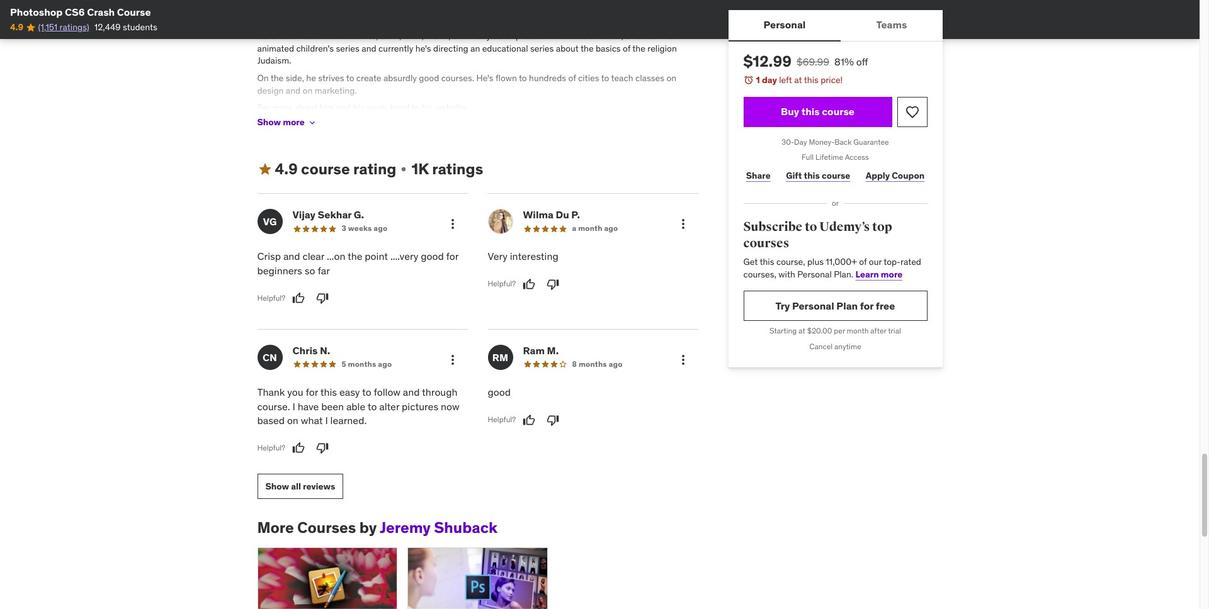 Task type: locate. For each thing, give the bounding box(es) containing it.
1 vertical spatial of
[[568, 72, 576, 84]]

months right 8 on the left of page
[[579, 360, 607, 369]]

vijay sekhar g.
[[293, 209, 364, 221]]

mark review by ram m. as helpful image
[[523, 414, 535, 427]]

try personal plan for free
[[776, 300, 895, 312]]

0 vertical spatial about
[[556, 43, 579, 54]]

....very
[[390, 250, 418, 263]]

show for show more
[[257, 117, 281, 128]]

about up xsmall icon
[[295, 102, 317, 113]]

this inside get this course, plus 11,000+ of our top-rated courses, with personal plan.
[[760, 257, 774, 268]]

0 vertical spatial of
[[623, 43, 631, 54]]

this inside button
[[802, 105, 820, 118]]

wilma du p.
[[523, 209, 580, 221]]

personal inside personal button
[[764, 19, 806, 31]]

been inside thank you for this easy to follow and through course.  i have been able to alter pictures now based on what i learned.
[[321, 400, 344, 413]]

and inside on the side, he strives to create absurdly good courses. he's flown to hundreds of cities to teach classes on design and on marketing. for more about him and his work, head to his website.
[[286, 85, 301, 96]]

helpful? left the mark review by chris n. as helpful icon
[[257, 443, 285, 453]]

2 vertical spatial for
[[306, 386, 318, 399]]

teams
[[876, 19, 907, 31]]

more left xsmall icon
[[283, 117, 305, 128]]

chris n.
[[293, 345, 330, 357]]

0 vertical spatial have
[[257, 30, 276, 42]]

i right what
[[325, 414, 328, 427]]

the right the ...on
[[348, 250, 362, 263]]

2 vertical spatial on
[[287, 414, 298, 427]]

good right ....very
[[421, 250, 444, 263]]

this down $69.99
[[804, 74, 819, 86]]

shuback
[[434, 519, 498, 538]]

of
[[623, 43, 631, 54], [568, 72, 576, 84], [859, 257, 867, 268]]

try
[[776, 300, 790, 312]]

about down the 2016
[[556, 43, 579, 54]]

this
[[804, 74, 819, 86], [802, 105, 820, 118], [804, 170, 820, 181], [760, 257, 774, 268], [320, 386, 337, 399]]

1 horizontal spatial month
[[847, 327, 869, 336]]

personal down plus
[[797, 269, 832, 280]]

course up back
[[822, 105, 855, 118]]

1 vertical spatial for
[[860, 300, 874, 312]]

npr,
[[404, 30, 424, 42]]

shorts up the 2016
[[550, 18, 575, 29]]

1k
[[412, 159, 429, 179]]

2 months from the left
[[579, 360, 607, 369]]

for inside thank you for this easy to follow and through course.  i have been able to alter pictures now based on what i learned.
[[306, 386, 318, 399]]

2 shorts from the left
[[673, 18, 698, 29]]

of inside on the side, he strives to create absurdly good courses. he's flown to hundreds of cities to teach classes on design and on marketing. for more about him and his work, head to his website.
[[568, 72, 576, 84]]

1 vertical spatial at
[[799, 327, 805, 336]]

for inside crisp and clear ...on the point ....very good for beginners so far
[[446, 250, 459, 263]]

month
[[578, 224, 602, 233], [847, 327, 869, 336]]

of inside get this course, plus 11,000+ of our top-rated courses, with personal plan.
[[859, 257, 867, 268]]

month inside starting at $20.00 per month after trial cancel anytime
[[847, 327, 869, 336]]

personal up '$12.99'
[[764, 19, 806, 31]]

buy this course button
[[744, 97, 892, 127]]

0 vertical spatial been
[[278, 30, 298, 42]]

alter
[[379, 400, 399, 413]]

course
[[117, 6, 151, 18]]

coupon
[[892, 170, 925, 181]]

anytime
[[835, 342, 861, 352]]

personal inside try personal plan for free link
[[792, 300, 834, 312]]

course down lifetime
[[822, 170, 850, 181]]

0 horizontal spatial about
[[295, 102, 317, 113]]

good for absurdly
[[419, 72, 439, 84]]

month right per
[[847, 327, 869, 336]]

and inside "an animated children's series and currently he's directing an educational series about the basics of the religion judaism."
[[362, 43, 376, 54]]

1 horizontal spatial for
[[446, 250, 459, 263]]

and
[[453, 30, 467, 42], [362, 43, 376, 54], [286, 85, 301, 96], [283, 250, 300, 263], [403, 386, 420, 399]]

1 horizontal spatial been
[[321, 400, 344, 413]]

very
[[488, 250, 508, 263]]

for left free
[[860, 300, 874, 312]]

you
[[287, 386, 303, 399]]

2 vertical spatial personal
[[792, 300, 834, 312]]

0 horizontal spatial month
[[578, 224, 602, 233]]

top-
[[884, 257, 901, 268]]

of left our
[[859, 257, 867, 268]]

classes
[[635, 72, 665, 84]]

1 horizontal spatial 4.9
[[275, 159, 298, 179]]

0 vertical spatial month
[[578, 224, 602, 233]]

1 horizontal spatial of
[[623, 43, 631, 54]]

1 horizontal spatial on
[[303, 85, 313, 96]]

more inside button
[[283, 117, 305, 128]]

1 vertical spatial a
[[572, 224, 577, 233]]

0 vertical spatial 4.9
[[10, 22, 23, 33]]

teams button
[[841, 10, 943, 40]]

been
[[278, 30, 298, 42], [321, 400, 344, 413]]

ratings)
[[60, 22, 89, 33]]

on left what
[[287, 414, 298, 427]]

and down the side, at left
[[286, 85, 301, 96]]

good left courses.
[[419, 72, 439, 84]]

last
[[601, 18, 616, 29]]

0 horizontal spatial shorts
[[550, 18, 575, 29]]

this left easy
[[320, 386, 337, 399]]

personal up $20.00 on the bottom right of the page
[[792, 300, 834, 312]]

show left all
[[265, 481, 289, 492]]

show down for
[[257, 117, 281, 128]]

course for gift this course
[[822, 170, 850, 181]]

helpful? left mark review by vijay sekhar g. as helpful image on the left of page
[[257, 293, 285, 303]]

additional actions for review by wilma du p. image
[[676, 217, 691, 232]]

have inside who's directed over a hundred shorts in the last ten years. his shorts have been featured in the wsj, cnn, npr, wapo, and many other places. in 2016 he directed,
[[257, 30, 276, 42]]

flown
[[496, 72, 517, 84]]

in up he
[[577, 18, 584, 29]]

and up pictures
[[403, 386, 420, 399]]

of right basics
[[623, 43, 631, 54]]

cancel
[[809, 342, 833, 352]]

0 vertical spatial show
[[257, 117, 281, 128]]

1 vertical spatial personal
[[797, 269, 832, 280]]

on
[[257, 72, 269, 84]]

more for learn
[[881, 269, 903, 280]]

helpful? left mark review by ram m. as helpful icon
[[488, 415, 516, 425]]

have up what
[[298, 400, 319, 413]]

0 horizontal spatial a
[[509, 18, 513, 29]]

1 vertical spatial have
[[298, 400, 319, 413]]

at left $20.00 on the bottom right of the page
[[799, 327, 805, 336]]

1 horizontal spatial months
[[579, 360, 607, 369]]

$69.99
[[797, 55, 829, 68]]

personal
[[764, 19, 806, 31], [797, 269, 832, 280], [792, 300, 834, 312]]

good inside on the side, he strives to create absurdly good courses. he's flown to hundreds of cities to teach classes on design and on marketing. for more about him and his work, head to his website.
[[419, 72, 439, 84]]

2 vertical spatial of
[[859, 257, 867, 268]]

very interesting
[[488, 250, 558, 263]]

1 vertical spatial been
[[321, 400, 344, 413]]

p.
[[571, 209, 580, 221]]

in up series
[[335, 30, 342, 42]]

featured
[[300, 30, 333, 42]]

ten
[[618, 18, 631, 29]]

wilma
[[523, 209, 554, 221]]

0 vertical spatial more
[[272, 102, 293, 113]]

good down rm
[[488, 386, 511, 399]]

he
[[577, 30, 587, 42]]

good for ....very
[[421, 250, 444, 263]]

rated
[[901, 257, 921, 268]]

0 horizontal spatial on
[[287, 414, 298, 427]]

1 vertical spatial good
[[421, 250, 444, 263]]

month down p.
[[578, 224, 602, 233]]

mark review by vijay sekhar g. as helpful image
[[292, 292, 305, 305]]

0 vertical spatial personal
[[764, 19, 806, 31]]

been up animated children's
[[278, 30, 298, 42]]

additional actions for review by ram m. image
[[676, 353, 691, 368]]

on down the side, at left
[[303, 85, 313, 96]]

0 vertical spatial on
[[667, 72, 677, 84]]

good inside crisp and clear ...on the point ....very good for beginners so far
[[421, 250, 444, 263]]

1 horizontal spatial shorts
[[673, 18, 698, 29]]

chris
[[293, 345, 318, 357]]

more down "top-"
[[881, 269, 903, 280]]

work,
[[367, 102, 388, 113]]

currently
[[379, 43, 413, 54]]

course inside button
[[822, 105, 855, 118]]

a down p.
[[572, 224, 577, 233]]

this up 'courses,'
[[760, 257, 774, 268]]

ram m.
[[523, 345, 559, 357]]

this right 'buy'
[[802, 105, 820, 118]]

0 horizontal spatial months
[[348, 360, 376, 369]]

0 horizontal spatial i
[[293, 400, 295, 413]]

his
[[658, 18, 671, 29]]

0 vertical spatial for
[[446, 250, 459, 263]]

shorts up an
[[673, 18, 698, 29]]

more up show more
[[272, 102, 293, 113]]

ago
[[374, 224, 388, 233], [604, 224, 618, 233], [378, 360, 392, 369], [609, 360, 623, 369]]

1 vertical spatial more
[[283, 117, 305, 128]]

been up learned.
[[321, 400, 344, 413]]

the up design
[[271, 72, 284, 84]]

xsmall image
[[399, 164, 409, 174]]

2016
[[555, 30, 575, 42]]

and his
[[336, 102, 365, 113]]

follow
[[374, 386, 401, 399]]

additional actions for review by chris n. image
[[445, 353, 460, 368]]

now
[[441, 400, 460, 413]]

helpful? left mark review by wilma du p. as helpful icon
[[488, 279, 516, 289]]

0 horizontal spatial for
[[306, 386, 318, 399]]

and inside thank you for this easy to follow and through course.  i have been able to alter pictures now based on what i learned.
[[403, 386, 420, 399]]

on right classes
[[667, 72, 677, 84]]

and up directing an
[[453, 30, 467, 42]]

thank
[[257, 386, 285, 399]]

1 horizontal spatial i
[[325, 414, 328, 427]]

0 vertical spatial i
[[293, 400, 295, 413]]

the down he
[[581, 43, 594, 54]]

crisp
[[257, 250, 281, 263]]

personal button
[[728, 10, 841, 40]]

course,
[[777, 257, 805, 268]]

of left cities
[[568, 72, 576, 84]]

crash
[[87, 6, 115, 18]]

0 vertical spatial a
[[509, 18, 513, 29]]

show
[[257, 117, 281, 128], [265, 481, 289, 492]]

1 vertical spatial i
[[325, 414, 328, 427]]

subscribe to udemy's top courses
[[744, 219, 892, 251]]

the inside crisp and clear ...on the point ....very good for beginners so far
[[348, 250, 362, 263]]

helpful? for good
[[488, 415, 516, 425]]

4.9 down photoshop
[[10, 22, 23, 33]]

have up the judaism.
[[257, 30, 276, 42]]

30-
[[782, 137, 794, 146]]

5 months ago
[[342, 360, 392, 369]]

get
[[744, 257, 758, 268]]

and down wsj,
[[362, 43, 376, 54]]

cs6
[[65, 6, 85, 18]]

0 horizontal spatial of
[[568, 72, 576, 84]]

course.
[[257, 400, 290, 413]]

shaboom!
[[626, 30, 668, 42]]

1 months from the left
[[348, 360, 376, 369]]

mark review by chris n. as helpful image
[[292, 442, 305, 455]]

for right you
[[306, 386, 318, 399]]

in
[[546, 30, 553, 42]]

the
[[586, 18, 599, 29], [344, 30, 357, 42], [581, 43, 594, 54], [633, 43, 646, 54], [271, 72, 284, 84], [348, 250, 362, 263]]

mark review by ram m. as unhelpful image
[[547, 414, 559, 427]]

easy
[[339, 386, 360, 399]]

1 vertical spatial in
[[335, 30, 342, 42]]

the left last on the top of page
[[586, 18, 599, 29]]

4.9
[[10, 22, 23, 33], [275, 159, 298, 179]]

ago for ram m.
[[609, 360, 623, 369]]

have
[[257, 30, 276, 42], [298, 400, 319, 413]]

1 vertical spatial 4.9
[[275, 159, 298, 179]]

months right 5
[[348, 360, 376, 369]]

at right left
[[794, 74, 802, 86]]

for down additional actions for review by vijay sekhar g. image
[[446, 250, 459, 263]]

2 horizontal spatial on
[[667, 72, 677, 84]]

2 vertical spatial more
[[881, 269, 903, 280]]

he's
[[476, 72, 494, 84]]

this right the 'gift'
[[804, 170, 820, 181]]

a up other
[[509, 18, 513, 29]]

courses
[[297, 519, 356, 538]]

the down shaboom!
[[633, 43, 646, 54]]

medium image
[[257, 162, 272, 177]]

tab list containing personal
[[728, 10, 943, 42]]

0 vertical spatial good
[[419, 72, 439, 84]]

1 shorts from the left
[[550, 18, 575, 29]]

1 vertical spatial about
[[295, 102, 317, 113]]

based
[[257, 414, 285, 427]]

1 vertical spatial month
[[847, 327, 869, 336]]

to left create
[[346, 72, 354, 84]]

who's
[[430, 18, 453, 29]]

to left udemy's
[[805, 219, 817, 235]]

course for buy this course
[[822, 105, 855, 118]]

on inside thank you for this easy to follow and through course.  i have been able to alter pictures now based on what i learned.
[[287, 414, 298, 427]]

by
[[359, 519, 377, 538]]

i
[[293, 400, 295, 413], [325, 414, 328, 427]]

1 horizontal spatial have
[[298, 400, 319, 413]]

sekhar
[[318, 209, 352, 221]]

gift this course
[[786, 170, 850, 181]]

1 horizontal spatial about
[[556, 43, 579, 54]]

2 horizontal spatial for
[[860, 300, 874, 312]]

and inside crisp and clear ...on the point ....very good for beginners so far
[[283, 250, 300, 263]]

animated children's
[[257, 43, 334, 54]]

3
[[342, 224, 346, 233]]

tab list
[[728, 10, 943, 42]]

months
[[348, 360, 376, 369], [579, 360, 607, 369]]

2 horizontal spatial of
[[859, 257, 867, 268]]

wsj,
[[359, 30, 378, 42]]

for
[[446, 250, 459, 263], [860, 300, 874, 312], [306, 386, 318, 399]]

1 horizontal spatial in
[[577, 18, 584, 29]]

i down you
[[293, 400, 295, 413]]

helpful? for thank you for this easy to follow and through course.  i have been able to alter pictures now based on what i learned.
[[257, 443, 285, 453]]

this for gift
[[804, 170, 820, 181]]

0 horizontal spatial 4.9
[[10, 22, 23, 33]]

and up beginners
[[283, 250, 300, 263]]

1 vertical spatial show
[[265, 481, 289, 492]]

0 horizontal spatial have
[[257, 30, 276, 42]]

0 vertical spatial at
[[794, 74, 802, 86]]

0 horizontal spatial been
[[278, 30, 298, 42]]

4.9 right the medium icon
[[275, 159, 298, 179]]



Task type: describe. For each thing, give the bounding box(es) containing it.
show all reviews button
[[257, 474, 343, 500]]

this for buy
[[802, 105, 820, 118]]

a inside who's directed over a hundred shorts in the last ten years. his shorts have been featured in the wsj, cnn, npr, wapo, and many other places. in 2016 he directed,
[[509, 18, 513, 29]]

mark review by chris n. as unhelpful image
[[316, 442, 329, 455]]

full
[[802, 153, 814, 162]]

starting at $20.00 per month after trial cancel anytime
[[770, 327, 901, 352]]

g.
[[354, 209, 364, 221]]

interesting
[[510, 250, 558, 263]]

about inside "an animated children's series and currently he's directing an educational series about the basics of the religion judaism."
[[556, 43, 579, 54]]

other
[[493, 30, 514, 42]]

students
[[123, 22, 157, 33]]

design
[[257, 85, 284, 96]]

show more
[[257, 117, 305, 128]]

able
[[346, 400, 365, 413]]

n.
[[320, 345, 330, 357]]

81%
[[835, 55, 854, 68]]

show all reviews
[[265, 481, 335, 492]]

plus
[[807, 257, 824, 268]]

cn
[[263, 351, 277, 364]]

religion
[[648, 43, 677, 54]]

to right able
[[368, 400, 377, 413]]

hundreds
[[529, 72, 566, 84]]

4.9 for 4.9 course rating
[[275, 159, 298, 179]]

access
[[845, 153, 869, 162]]

to right flown
[[519, 72, 527, 84]]

m.
[[547, 345, 559, 357]]

pictures
[[402, 400, 438, 413]]

or
[[832, 199, 839, 208]]

all
[[291, 481, 301, 492]]

ratings
[[432, 159, 483, 179]]

through
[[422, 386, 458, 399]]

alarm image
[[744, 75, 754, 85]]

vijay
[[293, 209, 316, 221]]

directed over
[[455, 18, 506, 29]]

(1,151
[[38, 22, 57, 33]]

learned.
[[330, 414, 367, 427]]

mark review by wilma du p. as unhelpful image
[[547, 278, 559, 291]]

more
[[257, 519, 294, 538]]

to right easy
[[362, 386, 371, 399]]

starting
[[770, 327, 797, 336]]

for inside try personal plan for free link
[[860, 300, 874, 312]]

thank you for this easy to follow and through course.  i have been able to alter pictures now based on what i learned.
[[257, 386, 460, 427]]

ago for chris n.
[[378, 360, 392, 369]]

more inside on the side, he strives to create absurdly good courses. he's flown to hundreds of cities to teach classes on design and on marketing. for more about him and his work, head to his website.
[[272, 102, 293, 113]]

an animated children's series and currently he's directing an educational series about the basics of the religion judaism.
[[257, 30, 677, 66]]

many
[[470, 30, 491, 42]]

apply coupon button
[[863, 163, 927, 188]]

4.9 for 4.9
[[10, 22, 23, 33]]

of inside "an animated children's series and currently he's directing an educational series about the basics of the religion judaism."
[[623, 43, 631, 54]]

on the side, he strives to create absurdly good courses. he's flown to hundreds of cities to teach classes on design and on marketing. for more about him and his work, head to his website.
[[257, 72, 677, 113]]

to inside subscribe to udemy's top courses
[[805, 219, 817, 235]]

absurdly
[[383, 72, 417, 84]]

more for show
[[283, 117, 305, 128]]

photoshop
[[10, 6, 63, 18]]

educational series
[[482, 43, 554, 54]]

jeremy shuback link
[[380, 519, 498, 538]]

day
[[762, 74, 777, 86]]

he strives
[[306, 72, 344, 84]]

helpful? for very interesting
[[488, 279, 516, 289]]

top
[[872, 219, 892, 235]]

directing an
[[433, 43, 480, 54]]

to right cities
[[601, 72, 609, 84]]

...on
[[327, 250, 345, 263]]

show more button
[[257, 110, 317, 135]]

ago for wilma du p.
[[604, 224, 618, 233]]

about inside on the side, he strives to create absurdly good courses. he's flown to hundreds of cities to teach classes on design and on marketing. for more about him and his work, head to his website.
[[295, 102, 317, 113]]

ago for vijay sekhar g.
[[374, 224, 388, 233]]

rating
[[353, 159, 396, 179]]

this inside thank you for this easy to follow and through course.  i have been able to alter pictures now based on what i learned.
[[320, 386, 337, 399]]

course up vijay sekhar g. on the left
[[301, 159, 350, 179]]

months for m.
[[579, 360, 607, 369]]

point
[[365, 250, 388, 263]]

teach
[[611, 72, 633, 84]]

rm
[[492, 351, 508, 364]]

3 weeks ago
[[342, 224, 388, 233]]

more courses by jeremy shuback
[[257, 519, 498, 538]]

per
[[834, 327, 845, 336]]

and inside who's directed over a hundred shorts in the last ten years. his shorts have been featured in the wsj, cnn, npr, wapo, and many other places. in 2016 he directed,
[[453, 30, 467, 42]]

ram
[[523, 345, 545, 357]]

with
[[779, 269, 795, 280]]

for
[[257, 102, 270, 113]]

xsmall image
[[307, 118, 317, 128]]

wishlist image
[[905, 104, 920, 119]]

have inside thank you for this easy to follow and through course.  i have been able to alter pictures now based on what i learned.
[[298, 400, 319, 413]]

1 day left at this price!
[[756, 74, 843, 86]]

been inside who's directed over a hundred shorts in the last ten years. his shorts have been featured in the wsj, cnn, npr, wapo, and many other places. in 2016 he directed,
[[278, 30, 298, 42]]

8
[[572, 360, 577, 369]]

du
[[556, 209, 569, 221]]

him
[[320, 102, 334, 113]]

this for get
[[760, 257, 774, 268]]

learn more link
[[856, 269, 903, 280]]

12,449 students
[[94, 22, 157, 33]]

judaism.
[[257, 55, 291, 66]]

mark review by vijay sekhar g. as unhelpful image
[[316, 292, 329, 305]]

mark review by wilma du p. as helpful image
[[523, 278, 535, 291]]

side,
[[286, 72, 304, 84]]

courses.
[[441, 72, 474, 84]]

show for show all reviews
[[265, 481, 289, 492]]

2 vertical spatial good
[[488, 386, 511, 399]]

directed,
[[589, 30, 624, 42]]

the inside on the side, he strives to create absurdly good courses. he's flown to hundreds of cities to teach classes on design and on marketing. for more about him and his work, head to his website.
[[271, 72, 284, 84]]

learn
[[856, 269, 879, 280]]

get this course, plus 11,000+ of our top-rated courses, with personal plan.
[[744, 257, 921, 280]]

additional actions for review by vijay sekhar g. image
[[445, 217, 460, 232]]

money-
[[809, 137, 835, 146]]

courses
[[744, 235, 789, 251]]

1 horizontal spatial a
[[572, 224, 577, 233]]

a month ago
[[572, 224, 618, 233]]

1
[[756, 74, 760, 86]]

0 horizontal spatial in
[[335, 30, 342, 42]]

helpful? for crisp and clear ...on the point ....very good for beginners so far
[[257, 293, 285, 303]]

at inside starting at $20.00 per month after trial cancel anytime
[[799, 327, 805, 336]]

plan.
[[834, 269, 854, 280]]

buy this course
[[781, 105, 855, 118]]

$12.99 $69.99 81% off
[[744, 52, 868, 71]]

try personal plan for free link
[[744, 291, 927, 322]]

the up series
[[344, 30, 357, 42]]

jeremy
[[380, 519, 431, 538]]

0 vertical spatial in
[[577, 18, 584, 29]]

1 vertical spatial on
[[303, 85, 313, 96]]

(1,151 ratings)
[[38, 22, 89, 33]]

months for n.
[[348, 360, 376, 369]]

after
[[871, 327, 887, 336]]

personal inside get this course, plus 11,000+ of our top-rated courses, with personal plan.
[[797, 269, 832, 280]]



Task type: vqa. For each thing, say whether or not it's contained in the screenshot.


